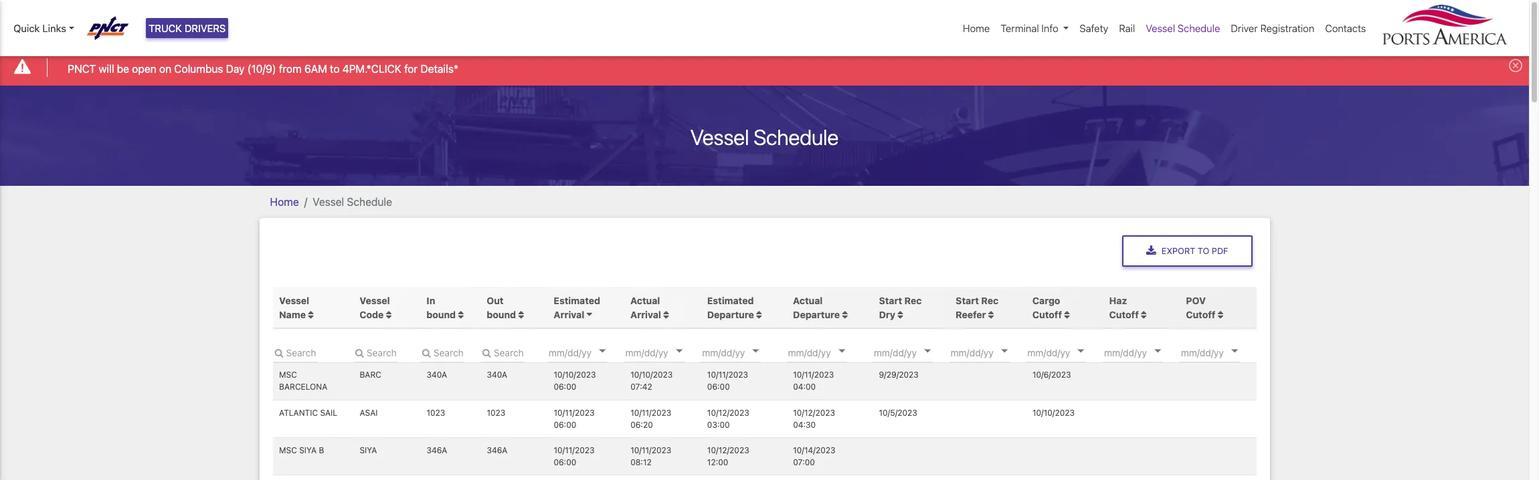 Task type: locate. For each thing, give the bounding box(es) containing it.
siya down asai
[[360, 446, 377, 456]]

0 horizontal spatial siya
[[299, 446, 317, 456]]

2 start from the left
[[956, 295, 979, 306]]

departure
[[707, 309, 754, 320], [793, 309, 840, 320]]

1 vertical spatial msc
[[279, 446, 297, 456]]

1023
[[427, 408, 445, 418], [487, 408, 506, 418]]

10/10/2023 06:00
[[554, 370, 596, 393]]

08:12
[[631, 458, 652, 468]]

0 horizontal spatial rec
[[905, 295, 922, 306]]

mm/dd/yy field down estimated departure
[[701, 343, 781, 363]]

1 horizontal spatial home link
[[958, 15, 996, 41]]

pdf
[[1212, 246, 1228, 256]]

04:00
[[793, 382, 816, 393]]

truck drivers link
[[146, 18, 228, 38]]

1 horizontal spatial actual
[[793, 295, 823, 306]]

to
[[1198, 246, 1210, 256]]

actual
[[631, 295, 660, 306], [793, 295, 823, 306]]

1 1023 from the left
[[427, 408, 445, 418]]

rec inside start rec reefer
[[981, 295, 999, 306]]

2 departure from the left
[[793, 309, 840, 320]]

quick links
[[13, 22, 66, 34]]

0 vertical spatial home link
[[958, 15, 996, 41]]

2 open calendar image from the left
[[924, 350, 931, 353]]

cutoff for haz
[[1109, 309, 1139, 320]]

2 bound from the left
[[487, 309, 516, 320]]

0 horizontal spatial cutoff
[[1033, 309, 1062, 320]]

2 arrival from the left
[[631, 309, 661, 320]]

0 horizontal spatial arrival
[[554, 309, 584, 320]]

4 open calendar image from the left
[[1078, 350, 1085, 353]]

0 horizontal spatial departure
[[707, 309, 754, 320]]

346a
[[427, 446, 447, 456], [487, 446, 508, 456]]

2 vertical spatial vessel schedule
[[313, 196, 392, 208]]

5 open calendar image from the left
[[1232, 350, 1238, 353]]

06:00 for 10/11/2023 06:20
[[554, 420, 577, 430]]

close image
[[1509, 59, 1523, 72]]

vessel
[[1146, 22, 1175, 34], [691, 124, 749, 150], [313, 196, 344, 208], [279, 295, 309, 306], [360, 295, 390, 306]]

actual inside actual arrival
[[631, 295, 660, 306]]

msc for msc barcelona
[[279, 370, 297, 380]]

mm/dd/yy field up 9/29/2023
[[873, 343, 953, 363]]

10/11/2023
[[707, 370, 748, 380], [793, 370, 834, 380], [554, 408, 595, 418], [631, 408, 672, 418], [554, 446, 595, 456], [631, 446, 672, 456]]

1 horizontal spatial vessel schedule
[[691, 124, 839, 150]]

schedule inside the vessel schedule link
[[1178, 22, 1220, 34]]

rec up reefer
[[981, 295, 999, 306]]

siya
[[299, 446, 317, 456], [360, 446, 377, 456]]

3 cutoff from the left
[[1186, 309, 1216, 320]]

open calendar image for ninth mm/dd/yy field from left
[[1232, 350, 1238, 353]]

0 horizontal spatial 1023
[[427, 408, 445, 418]]

open calendar image
[[599, 350, 606, 353], [924, 350, 931, 353], [1001, 350, 1008, 353], [1078, 350, 1085, 353], [1232, 350, 1238, 353]]

mm/dd/yy field down reefer
[[949, 343, 1030, 363]]

1 horizontal spatial siya
[[360, 446, 377, 456]]

open calendar image for sixth mm/dd/yy field
[[1001, 350, 1008, 353]]

bound down the out
[[487, 309, 516, 320]]

siya left b
[[299, 446, 317, 456]]

start rec dry
[[879, 295, 922, 320]]

home
[[963, 22, 990, 34], [270, 196, 299, 208]]

atlantic sail
[[279, 408, 337, 418]]

columbus
[[174, 63, 223, 75]]

0 vertical spatial home
[[963, 22, 990, 34]]

actual inside actual departure
[[793, 295, 823, 306]]

pnct
[[68, 63, 96, 75]]

06:00 inside 10/10/2023 06:00
[[554, 382, 577, 393]]

0 horizontal spatial estimated
[[554, 295, 600, 306]]

arrival
[[554, 309, 584, 320], [631, 309, 661, 320]]

1 horizontal spatial start
[[956, 295, 979, 306]]

start inside start rec reefer
[[956, 295, 979, 306]]

1 estimated from the left
[[554, 295, 600, 306]]

1 rec from the left
[[905, 295, 922, 306]]

actual for actual arrival
[[631, 295, 660, 306]]

2 horizontal spatial cutoff
[[1186, 309, 1216, 320]]

6am
[[304, 63, 327, 75]]

0 horizontal spatial home link
[[270, 196, 299, 208]]

8 mm/dd/yy field from the left
[[1103, 343, 1183, 363]]

start for reefer
[[956, 295, 979, 306]]

0 horizontal spatial home
[[270, 196, 299, 208]]

10/12/2023 up '04:30'
[[793, 408, 835, 418]]

mm/dd/yy field down pov cutoff at right bottom
[[1180, 343, 1260, 363]]

0 horizontal spatial 346a
[[427, 446, 447, 456]]

10/14/2023 07:00
[[793, 446, 836, 468]]

start
[[879, 295, 902, 306], [956, 295, 979, 306]]

cutoff down haz
[[1109, 309, 1139, 320]]

asai
[[360, 408, 378, 418]]

start rec reefer
[[956, 295, 999, 320]]

terminal
[[1001, 22, 1039, 34]]

open calendar image
[[676, 350, 683, 353], [753, 350, 759, 353], [839, 350, 845, 353], [1155, 350, 1161, 353]]

1 bound from the left
[[427, 309, 456, 320]]

mm/dd/yy field up 10/11/2023 04:00
[[787, 343, 867, 363]]

estimated inside estimated departure
[[707, 295, 754, 306]]

start up dry
[[879, 295, 902, 306]]

2 346a from the left
[[487, 446, 508, 456]]

4 open calendar image from the left
[[1155, 350, 1161, 353]]

1 horizontal spatial bound
[[487, 309, 516, 320]]

msc up barcelona at the left of the page
[[279, 370, 297, 380]]

None field
[[273, 343, 317, 363], [353, 343, 397, 363], [420, 343, 464, 363], [480, 343, 525, 363], [273, 343, 317, 363], [353, 343, 397, 363], [420, 343, 464, 363], [480, 343, 525, 363]]

0 horizontal spatial 10/10/2023
[[554, 370, 596, 380]]

pov cutoff
[[1186, 295, 1216, 320]]

will
[[99, 63, 114, 75]]

actual arrival
[[631, 295, 661, 320]]

10/11/2023 04:00
[[793, 370, 834, 393]]

from
[[279, 63, 302, 75]]

bound inside "out bound"
[[487, 309, 516, 320]]

cutoff down pov
[[1186, 309, 1216, 320]]

1 vertical spatial 10/11/2023 06:00
[[554, 408, 595, 430]]

1 start from the left
[[879, 295, 902, 306]]

on
[[159, 63, 171, 75]]

2 rec from the left
[[981, 295, 999, 306]]

1 open calendar image from the left
[[676, 350, 683, 353]]

msc left b
[[279, 446, 297, 456]]

1 arrival from the left
[[554, 309, 584, 320]]

rail link
[[1114, 15, 1141, 41]]

cutoff
[[1033, 309, 1062, 320], [1109, 309, 1139, 320], [1186, 309, 1216, 320]]

1 horizontal spatial 346a
[[487, 446, 508, 456]]

10/11/2023 06:00 for 10/11/2023 06:20
[[554, 408, 595, 430]]

10/12/2023 04:30
[[793, 408, 835, 430]]

1 horizontal spatial 10/10/2023
[[631, 370, 673, 380]]

open calendar image for seventh mm/dd/yy field
[[1078, 350, 1085, 353]]

bound inside in bound
[[427, 309, 456, 320]]

1 departure from the left
[[707, 309, 754, 320]]

0 horizontal spatial start
[[879, 295, 902, 306]]

rec inside start rec dry
[[905, 295, 922, 306]]

1 horizontal spatial 1023
[[487, 408, 506, 418]]

1 open calendar image from the left
[[599, 350, 606, 353]]

safety
[[1080, 22, 1109, 34]]

7 mm/dd/yy field from the left
[[1026, 343, 1107, 363]]

1 346a from the left
[[427, 446, 447, 456]]

bound for in
[[427, 309, 456, 320]]

schedule
[[1178, 22, 1220, 34], [754, 124, 839, 150], [347, 196, 392, 208]]

rec left start rec reefer
[[905, 295, 922, 306]]

0 vertical spatial vessel schedule
[[1146, 22, 1220, 34]]

mm/dd/yy field up 10/10/2023 06:00
[[547, 343, 628, 363]]

10/12/2023 03:00
[[707, 408, 749, 430]]

2 estimated from the left
[[707, 295, 754, 306]]

10/12/2023 for 03:00
[[707, 408, 749, 418]]

msc
[[279, 370, 297, 380], [279, 446, 297, 456]]

12:00
[[707, 458, 728, 468]]

mm/dd/yy field down haz cutoff
[[1103, 343, 1183, 363]]

msc siya b
[[279, 446, 324, 456]]

vessel schedule
[[1146, 22, 1220, 34], [691, 124, 839, 150], [313, 196, 392, 208]]

0 horizontal spatial actual
[[631, 295, 660, 306]]

arrival inside estimated arrival
[[554, 309, 584, 320]]

bound down in
[[427, 309, 456, 320]]

truck drivers
[[149, 22, 226, 34]]

0 horizontal spatial vessel schedule
[[313, 196, 392, 208]]

1 horizontal spatial rec
[[981, 295, 999, 306]]

home link
[[958, 15, 996, 41], [270, 196, 299, 208]]

0 horizontal spatial 340a
[[427, 370, 447, 380]]

out bound
[[487, 295, 518, 320]]

start up reefer
[[956, 295, 979, 306]]

1 horizontal spatial 340a
[[487, 370, 507, 380]]

06:20
[[631, 420, 653, 430]]

1 horizontal spatial arrival
[[631, 309, 661, 320]]

mm/dd/yy field
[[547, 343, 628, 363], [624, 343, 704, 363], [701, 343, 781, 363], [787, 343, 867, 363], [873, 343, 953, 363], [949, 343, 1030, 363], [1026, 343, 1107, 363], [1103, 343, 1183, 363], [1180, 343, 1260, 363]]

1 horizontal spatial home
[[963, 22, 990, 34]]

10/10/2023
[[554, 370, 596, 380], [631, 370, 673, 380], [1033, 408, 1075, 418]]

start inside start rec dry
[[879, 295, 902, 306]]

2 cutoff from the left
[[1109, 309, 1139, 320]]

0 horizontal spatial bound
[[427, 309, 456, 320]]

driver registration
[[1231, 22, 1315, 34]]

bound
[[427, 309, 456, 320], [487, 309, 516, 320]]

3 open calendar image from the left
[[1001, 350, 1008, 353]]

cutoff for cargo
[[1033, 309, 1062, 320]]

2 horizontal spatial schedule
[[1178, 22, 1220, 34]]

departure for actual
[[793, 309, 840, 320]]

6 mm/dd/yy field from the left
[[949, 343, 1030, 363]]

cargo
[[1033, 295, 1060, 306]]

10/12/2023 up 12:00
[[707, 446, 749, 456]]

open calendar image for ninth mm/dd/yy field from right
[[599, 350, 606, 353]]

0 horizontal spatial schedule
[[347, 196, 392, 208]]

1 vertical spatial schedule
[[754, 124, 839, 150]]

10/11/2023 06:20
[[631, 408, 672, 430]]

rec
[[905, 295, 922, 306], [981, 295, 999, 306]]

10/10/2023 for 06:00
[[554, 370, 596, 380]]

2 mm/dd/yy field from the left
[[624, 343, 704, 363]]

1 horizontal spatial departure
[[793, 309, 840, 320]]

1 cutoff from the left
[[1033, 309, 1062, 320]]

2 actual from the left
[[793, 295, 823, 306]]

10/12/2023 up the 03:00 at the bottom left
[[707, 408, 749, 418]]

1 vertical spatial home
[[270, 196, 299, 208]]

cutoff down cargo
[[1033, 309, 1062, 320]]

2 msc from the top
[[279, 446, 297, 456]]

2 vertical spatial 10/11/2023 06:00
[[554, 446, 595, 468]]

0 vertical spatial schedule
[[1178, 22, 1220, 34]]

rec for start rec dry
[[905, 295, 922, 306]]

mm/dd/yy field up 10/10/2023 07:42
[[624, 343, 704, 363]]

msc for msc siya b
[[279, 446, 297, 456]]

0 vertical spatial msc
[[279, 370, 297, 380]]

mm/dd/yy field up 10/6/2023
[[1026, 343, 1107, 363]]

1 horizontal spatial estimated
[[707, 295, 754, 306]]

arrival for estimated arrival
[[554, 309, 584, 320]]

10/11/2023 06:00
[[707, 370, 748, 393], [554, 408, 595, 430], [554, 446, 595, 468]]

out
[[487, 295, 504, 306]]

vessel schedule link
[[1141, 15, 1226, 41]]

1 msc from the top
[[279, 370, 297, 380]]

msc inside the msc barcelona
[[279, 370, 297, 380]]

06:00
[[554, 382, 577, 393], [707, 382, 730, 393], [554, 420, 577, 430], [554, 458, 577, 468]]

10/11/2023 06:00 for 10/11/2023 08:12
[[554, 446, 595, 468]]

1 actual from the left
[[631, 295, 660, 306]]

1 horizontal spatial cutoff
[[1109, 309, 1139, 320]]

340a
[[427, 370, 447, 380], [487, 370, 507, 380]]



Task type: describe. For each thing, give the bounding box(es) containing it.
barc
[[360, 370, 381, 380]]

estimated for departure
[[707, 295, 754, 306]]

03:00
[[707, 420, 730, 430]]

open
[[132, 63, 156, 75]]

4pm.*click
[[342, 63, 402, 75]]

estimated for arrival
[[554, 295, 600, 306]]

open calendar image for 5th mm/dd/yy field from the right
[[924, 350, 931, 353]]

10/14/2023
[[793, 446, 836, 456]]

b
[[319, 446, 324, 456]]

terminal info
[[1001, 22, 1059, 34]]

links
[[42, 22, 66, 34]]

(10/9)
[[247, 63, 276, 75]]

9 mm/dd/yy field from the left
[[1180, 343, 1260, 363]]

driver
[[1231, 22, 1258, 34]]

10/10/2023 07:42
[[631, 370, 673, 393]]

vessel name
[[279, 295, 309, 320]]

3 mm/dd/yy field from the left
[[701, 343, 781, 363]]

be
[[117, 63, 129, 75]]

in bound
[[427, 295, 458, 320]]

pov
[[1186, 295, 1206, 306]]

2 1023 from the left
[[487, 408, 506, 418]]

2 horizontal spatial 10/10/2023
[[1033, 408, 1075, 418]]

06:00 for 10/11/2023 08:12
[[554, 458, 577, 468]]

cargo cutoff
[[1033, 295, 1062, 320]]

1 vertical spatial vessel schedule
[[691, 124, 839, 150]]

2 horizontal spatial vessel schedule
[[1146, 22, 1220, 34]]

07:00
[[793, 458, 815, 468]]

estimated departure
[[707, 295, 754, 320]]

1 340a from the left
[[427, 370, 447, 380]]

arrival for actual arrival
[[631, 309, 661, 320]]

haz cutoff
[[1109, 295, 1139, 320]]

3 open calendar image from the left
[[839, 350, 845, 353]]

07:42
[[631, 382, 652, 393]]

contacts
[[1325, 22, 1366, 34]]

pnct will be open on columbus day (10/9) from 6am to 4pm.*click for details* alert
[[0, 49, 1529, 85]]

10/12/2023 12:00
[[707, 446, 749, 468]]

barcelona
[[279, 382, 328, 393]]

06:00 for 10/10/2023 07:42
[[554, 382, 577, 393]]

msc barcelona
[[279, 370, 328, 393]]

1 horizontal spatial schedule
[[754, 124, 839, 150]]

safety link
[[1075, 15, 1114, 41]]

name
[[279, 309, 306, 320]]

drivers
[[185, 22, 226, 34]]

actual for actual departure
[[793, 295, 823, 306]]

departure for estimated
[[707, 309, 754, 320]]

2 340a from the left
[[487, 370, 507, 380]]

10/5/2023
[[879, 408, 918, 418]]

in
[[427, 295, 435, 306]]

to
[[330, 63, 340, 75]]

cutoff for pov
[[1186, 309, 1216, 320]]

1 vertical spatial home link
[[270, 196, 299, 208]]

9/29/2023
[[879, 370, 919, 380]]

10/12/2023 for 04:30
[[793, 408, 835, 418]]

reefer
[[956, 309, 986, 320]]

2 vertical spatial schedule
[[347, 196, 392, 208]]

quick
[[13, 22, 40, 34]]

info
[[1042, 22, 1059, 34]]

pnct will be open on columbus day (10/9) from 6am to 4pm.*click for details* link
[[68, 61, 459, 77]]

export to pdf link
[[1122, 235, 1253, 267]]

rail
[[1119, 22, 1135, 34]]

4 mm/dd/yy field from the left
[[787, 343, 867, 363]]

vessel code
[[360, 295, 390, 320]]

2 siya from the left
[[360, 446, 377, 456]]

5 mm/dd/yy field from the left
[[873, 343, 953, 363]]

04:30
[[793, 420, 816, 430]]

haz
[[1109, 295, 1127, 306]]

for
[[404, 63, 418, 75]]

registration
[[1261, 22, 1315, 34]]

day
[[226, 63, 245, 75]]

1 siya from the left
[[299, 446, 317, 456]]

export
[[1162, 246, 1196, 256]]

bound for out
[[487, 309, 516, 320]]

10/10/2023 for 07:42
[[631, 370, 673, 380]]

rec for start rec reefer
[[981, 295, 999, 306]]

start for dry
[[879, 295, 902, 306]]

contacts link
[[1320, 15, 1372, 41]]

quick links link
[[13, 21, 74, 36]]

sail
[[320, 408, 337, 418]]

10/11/2023 08:12
[[631, 446, 672, 468]]

estimated arrival
[[554, 295, 600, 320]]

pnct will be open on columbus day (10/9) from 6am to 4pm.*click for details*
[[68, 63, 459, 75]]

truck
[[149, 22, 182, 34]]

10/12/2023 for 12:00
[[707, 446, 749, 456]]

1 mm/dd/yy field from the left
[[547, 343, 628, 363]]

terminal info link
[[996, 15, 1075, 41]]

actual departure
[[793, 295, 840, 320]]

10/6/2023
[[1033, 370, 1071, 380]]

download image
[[1147, 246, 1157, 257]]

details*
[[421, 63, 459, 75]]

dry
[[879, 309, 896, 320]]

code
[[360, 309, 384, 320]]

driver registration link
[[1226, 15, 1320, 41]]

0 vertical spatial 10/11/2023 06:00
[[707, 370, 748, 393]]

2 open calendar image from the left
[[753, 350, 759, 353]]

atlantic
[[279, 408, 318, 418]]

export to pdf
[[1162, 246, 1228, 256]]



Task type: vqa. For each thing, say whether or not it's contained in the screenshot.


